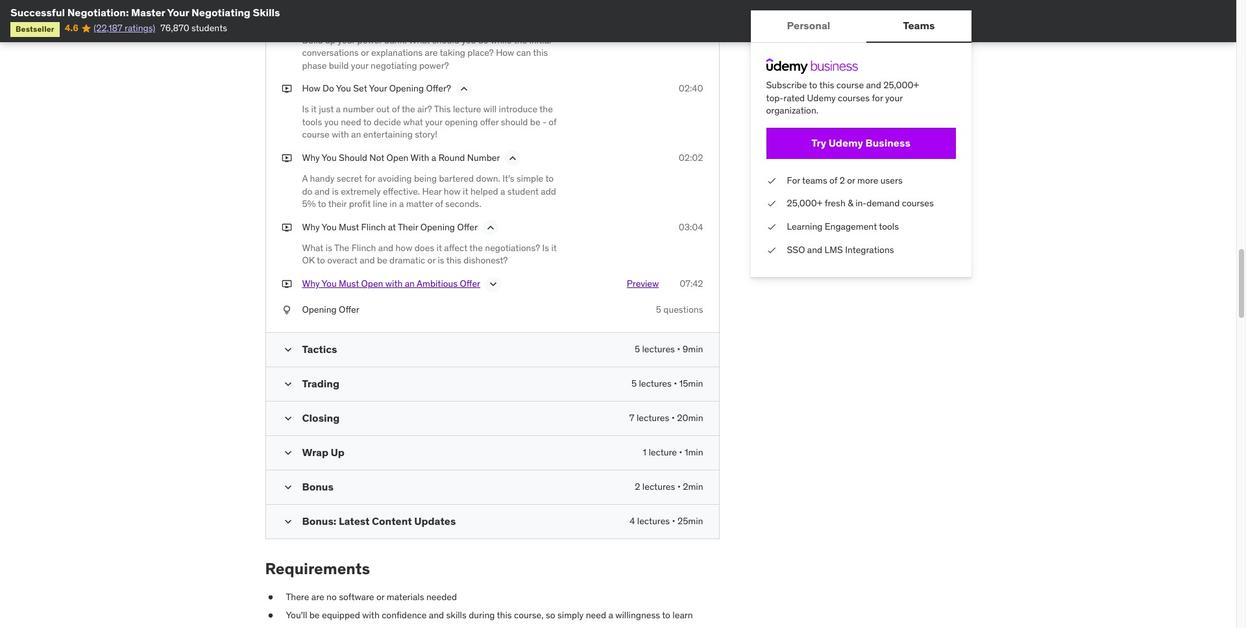 Task type: describe. For each thing, give the bounding box(es) containing it.
hide lecture description image for why you must flinch at their opening offer
[[484, 221, 497, 234]]

willingness
[[615, 609, 660, 621]]

1 horizontal spatial need
[[586, 609, 606, 621]]

flinch for and
[[352, 242, 376, 254]]

0 vertical spatial 5
[[656, 304, 661, 315]]

to inside is it just a number out of the air? this lecture will introduce the tools you need to decide what your opening offer should be - of course with an entertaining story!
[[363, 116, 372, 128]]

offer
[[480, 116, 499, 128]]

negotiating
[[191, 6, 250, 19]]

it inside a handy secret for avoiding being bartered down. it's simple to do and is extremely effective. hear how it helped a student add 5% to their profit line in a matter of seconds.
[[463, 185, 468, 197]]

successful negotiation: master your negotiating skills
[[10, 6, 280, 19]]

wrap up
[[302, 446, 345, 459]]

number
[[343, 103, 374, 115]]

your right up
[[338, 34, 355, 46]]

or right 'software'
[[376, 592, 384, 603]]

small image for trading
[[281, 377, 294, 390]]

build up your power bank. what should you do while the initial conversations or explanations are taking place? how can this phase build your negotiating power?
[[302, 34, 551, 71]]

for teams of 2 or more users
[[787, 174, 903, 186]]

to inside subscribe to this course and 25,000+ top‑rated udemy courses for your organization.
[[809, 79, 817, 91]]

why for why you should not open with a round number
[[302, 152, 320, 164]]

do inside "build up your power bank. what should you do while the initial conversations or explanations are taking place? how can this phase build your negotiating power?"
[[478, 34, 488, 46]]

effective.
[[383, 185, 420, 197]]

9min
[[683, 343, 703, 355]]

top‑rated
[[766, 92, 805, 104]]

you for flinch
[[322, 221, 337, 233]]

add
[[541, 185, 556, 197]]

tools inside is it just a number out of the air? this lecture will introduce the tools you need to decide what your opening offer should be - of course with an entertaining story!
[[302, 116, 322, 128]]

small image for wrap up
[[281, 446, 294, 459]]

you for not
[[322, 152, 337, 164]]

successful
[[10, 6, 65, 19]]

25,000+ fresh & in-demand courses
[[787, 198, 934, 209]]

2 lectures • 2min
[[635, 481, 703, 492]]

power?
[[419, 60, 449, 71]]

of right teams
[[829, 174, 837, 186]]

you right do
[[336, 83, 351, 94]]

4
[[630, 515, 635, 527]]

tactics
[[302, 342, 337, 355]]

equipped
[[322, 609, 360, 621]]

a inside is it just a number out of the air? this lecture will introduce the tools you need to decide what your opening offer should be - of course with an entertaining story!
[[336, 103, 341, 115]]

software
[[339, 592, 374, 603]]

your right build
[[351, 60, 368, 71]]

bestseller
[[16, 24, 54, 34]]

explanations
[[371, 47, 423, 58]]

it inside is it just a number out of the air? this lecture will introduce the tools you need to decide what your opening offer should be - of course with an entertaining story!
[[311, 103, 317, 115]]

learn
[[673, 609, 693, 621]]

1 horizontal spatial with
[[362, 609, 379, 621]]

learning
[[787, 221, 823, 232]]

it right negotiations?
[[551, 242, 557, 254]]

and right overact
[[360, 255, 375, 266]]

bank.
[[384, 34, 407, 46]]

0 horizontal spatial your
[[167, 6, 189, 19]]

1 vertical spatial opening
[[420, 221, 455, 233]]

their
[[398, 221, 418, 233]]

and inside a handy secret for avoiding being bartered down. it's simple to do and is extremely effective. hear how it helped a student add 5% to their profit line in a matter of seconds.
[[315, 185, 330, 197]]

decide
[[374, 116, 401, 128]]

the inside "build up your power bank. what should you do while the initial conversations or explanations are taking place? how can this phase build your negotiating power?"
[[514, 34, 527, 46]]

how do you set your opening offer?
[[302, 83, 451, 94]]

or inside what is the flinch and how does it affect the negotiations? is it ok to overact and be dramatic or is this dishonest?
[[427, 255, 436, 266]]

try
[[811, 136, 826, 149]]

learning engagement tools
[[787, 221, 899, 232]]

2 vertical spatial is
[[438, 255, 444, 266]]

1 vertical spatial is
[[326, 242, 332, 254]]

flinch for at
[[361, 221, 386, 233]]

what
[[403, 116, 423, 128]]

more
[[857, 174, 878, 186]]

is inside a handy secret for avoiding being bartered down. it's simple to do and is extremely effective. hear how it helped a student add 5% to their profit line in a matter of seconds.
[[332, 185, 339, 197]]

lms
[[825, 244, 843, 255]]

with
[[410, 152, 429, 164]]

lectures for trading
[[639, 377, 672, 389]]

tab list containing personal
[[751, 10, 971, 43]]

negotiations?
[[485, 242, 540, 254]]

a right with
[[431, 152, 436, 164]]

up
[[331, 446, 345, 459]]

you inside "build up your power bank. what should you do while the initial conversations or explanations are taking place? how can this phase build your negotiating power?"
[[462, 34, 476, 46]]

0 vertical spatial 2
[[840, 174, 845, 186]]

updates
[[414, 514, 456, 527]]

sso
[[787, 244, 805, 255]]

xsmall image for you'll
[[265, 609, 275, 622]]

this inside "build up your power bank. what should you do while the initial conversations or explanations are taking place? how can this phase build your negotiating power?"
[[533, 47, 548, 58]]

1 vertical spatial tools
[[879, 221, 899, 232]]

-
[[543, 116, 546, 128]]

1 vertical spatial 2
[[635, 481, 640, 492]]

25,000+ inside subscribe to this course and 25,000+ top‑rated udemy courses for your organization.
[[883, 79, 919, 91]]

the up what
[[402, 103, 415, 115]]

of right out
[[392, 103, 400, 115]]

a right in
[[399, 198, 404, 210]]

power
[[357, 34, 382, 46]]

1 vertical spatial your
[[369, 83, 387, 94]]

profit
[[349, 198, 371, 210]]

affect
[[444, 242, 467, 254]]

what inside "build up your power bank. what should you do while the initial conversations or explanations are taking place? how can this phase build your negotiating power?"
[[409, 34, 430, 46]]

preview
[[627, 278, 659, 289]]

avoiding
[[378, 173, 412, 184]]

number
[[467, 152, 500, 164]]

being
[[414, 173, 437, 184]]

extremely
[[341, 185, 381, 197]]

xsmall image for learning
[[766, 221, 777, 233]]

no
[[326, 592, 337, 603]]

(22,187 ratings)
[[94, 22, 155, 34]]

engagement
[[825, 221, 877, 232]]

course,
[[514, 609, 544, 621]]

20min
[[677, 412, 703, 424]]

76,870
[[160, 22, 189, 34]]

to inside what is the flinch and how does it affect the negotiations? is it ok to overact and be dramatic or is this dishonest?
[[317, 255, 325, 266]]

simple
[[517, 173, 543, 184]]

lectures for tactics
[[642, 343, 675, 355]]

for inside a handy secret for avoiding being bartered down. it's simple to do and is extremely effective. hear how it helped a student add 5% to their profit line in a matter of seconds.
[[364, 173, 375, 184]]

why you should not open with a round number
[[302, 152, 500, 164]]

organization.
[[766, 105, 818, 116]]

of right -
[[549, 116, 557, 128]]

should
[[339, 152, 367, 164]]

how inside what is the flinch and how does it affect the negotiations? is it ok to overact and be dramatic or is this dishonest?
[[396, 242, 412, 254]]

hide lecture description image
[[507, 152, 520, 165]]

so
[[546, 609, 555, 621]]

02:40
[[679, 83, 703, 94]]

should inside is it just a number out of the air? this lecture will introduce the tools you need to decide what your opening offer should be - of course with an entertaining story!
[[501, 116, 528, 128]]

it right 'does'
[[436, 242, 442, 254]]

5 questions
[[656, 304, 703, 315]]

why you must open with an ambitious offer
[[302, 278, 480, 289]]

• for closing
[[671, 412, 675, 424]]

this inside what is the flinch and how does it affect the negotiations? is it ok to overact and be dramatic or is this dishonest?
[[446, 255, 461, 266]]

hear
[[422, 185, 442, 197]]

build
[[302, 34, 323, 46]]

teams
[[903, 19, 935, 32]]

or left more
[[847, 174, 855, 186]]

entertaining
[[363, 129, 413, 140]]

course inside is it just a number out of the air? this lecture will introduce the tools you need to decide what your opening offer should be - of course with an entertaining story!
[[302, 129, 330, 140]]

ok
[[302, 255, 315, 266]]

4 lectures • 25min
[[630, 515, 703, 527]]

small image for tactics
[[281, 343, 294, 356]]

with inside button
[[385, 278, 403, 289]]

1 horizontal spatial open
[[387, 152, 409, 164]]

students
[[191, 22, 227, 34]]

15min
[[679, 377, 703, 389]]

and down the why you must flinch at their opening offer
[[378, 242, 393, 254]]

0 horizontal spatial how
[[302, 83, 320, 94]]

up
[[325, 34, 336, 46]]

or inside "build up your power bank. what should you do while the initial conversations or explanations are taking place? how can this phase build your negotiating power?"
[[361, 47, 369, 58]]

do
[[323, 83, 334, 94]]

your inside is it just a number out of the air? this lecture will introduce the tools you need to decide what your opening offer should be - of course with an entertaining story!
[[425, 116, 443, 128]]

courses inside subscribe to this course and 25,000+ top‑rated udemy courses for your organization.
[[838, 92, 870, 104]]

this
[[434, 103, 451, 115]]

opening offer
[[302, 304, 359, 315]]

the
[[334, 242, 349, 254]]

• for trading
[[674, 377, 677, 389]]

and inside subscribe to this course and 25,000+ top‑rated udemy courses for your organization.
[[866, 79, 881, 91]]

udemy business image
[[766, 58, 858, 74]]

this inside subscribe to this course and 25,000+ top‑rated udemy courses for your organization.
[[819, 79, 834, 91]]

5 lectures • 9min
[[635, 343, 703, 355]]

subscribe
[[766, 79, 807, 91]]

subscribe to this course and 25,000+ top‑rated udemy courses for your organization.
[[766, 79, 919, 116]]

can
[[516, 47, 531, 58]]

skills
[[446, 609, 467, 621]]



Task type: vqa. For each thing, say whether or not it's contained in the screenshot.


Task type: locate. For each thing, give the bounding box(es) containing it.
1 vertical spatial an
[[405, 278, 415, 289]]

you up place?
[[462, 34, 476, 46]]

• for wrap up
[[679, 446, 682, 458]]

line
[[373, 198, 387, 210]]

2 small image from the top
[[281, 412, 294, 425]]

1 vertical spatial lecture
[[649, 446, 677, 458]]

open inside button
[[361, 278, 383, 289]]

0 vertical spatial need
[[341, 116, 361, 128]]

1 vertical spatial must
[[339, 278, 359, 289]]

during
[[469, 609, 495, 621]]

in
[[390, 198, 397, 210]]

you
[[462, 34, 476, 46], [324, 116, 339, 128]]

lectures for bonus
[[642, 481, 675, 492]]

not
[[369, 152, 384, 164]]

a left willingness
[[608, 609, 613, 621]]

is it just a number out of the air? this lecture will introduce the tools you need to decide what your opening offer should be - of course with an entertaining story!
[[302, 103, 557, 140]]

are inside "build up your power bank. what should you do while the initial conversations or explanations are taking place? how can this phase build your negotiating power?"
[[425, 47, 438, 58]]

1 vertical spatial small image
[[281, 412, 294, 425]]

1 vertical spatial flinch
[[352, 242, 376, 254]]

show lecture description image
[[487, 278, 500, 291]]

is left the
[[326, 242, 332, 254]]

opening down negotiating
[[389, 83, 424, 94]]

lectures left 15min
[[639, 377, 672, 389]]

should up taking
[[432, 34, 459, 46]]

• for tactics
[[677, 343, 680, 355]]

should
[[432, 34, 459, 46], [501, 116, 528, 128]]

xsmall image left fresh
[[766, 198, 777, 210]]

ratings)
[[125, 22, 155, 34]]

your up story!
[[425, 116, 443, 128]]

an up should on the top of the page
[[351, 129, 361, 140]]

1 horizontal spatial 2
[[840, 174, 845, 186]]

secret
[[337, 173, 362, 184]]

0 vertical spatial how
[[444, 185, 461, 197]]

sso and lms integrations
[[787, 244, 894, 255]]

seconds.
[[445, 198, 481, 210]]

it left just at the left top
[[311, 103, 317, 115]]

1 vertical spatial hide lecture description image
[[484, 221, 497, 234]]

for
[[872, 92, 883, 104], [364, 173, 375, 184]]

lectures right 4
[[637, 515, 670, 527]]

your up business
[[885, 92, 903, 104]]

with up should on the top of the page
[[332, 129, 349, 140]]

courses right demand at the right top of the page
[[902, 198, 934, 209]]

2 must from the top
[[339, 278, 359, 289]]

why for why you must open with an ambitious offer
[[302, 278, 320, 289]]

• left 25min
[[672, 515, 675, 527]]

4 small image from the top
[[281, 515, 294, 528]]

why you must open with an ambitious offer button
[[302, 278, 480, 293]]

matter
[[406, 198, 433, 210]]

0 vertical spatial for
[[872, 92, 883, 104]]

handy
[[310, 173, 335, 184]]

1 horizontal spatial course
[[836, 79, 864, 91]]

opening up tactics
[[302, 304, 337, 315]]

2 vertical spatial be
[[309, 609, 320, 621]]

opening up 'does'
[[420, 221, 455, 233]]

wrap
[[302, 446, 328, 459]]

is down the affect
[[438, 255, 444, 266]]

tab list
[[751, 10, 971, 43]]

xsmall image left opening offer
[[281, 304, 292, 316]]

2
[[840, 174, 845, 186], [635, 481, 640, 492]]

are
[[425, 47, 438, 58], [311, 592, 324, 603]]

opening
[[445, 116, 478, 128]]

2 small image from the top
[[281, 446, 294, 459]]

02:02
[[679, 152, 703, 164]]

small image left tactics
[[281, 343, 294, 356]]

1 vertical spatial with
[[385, 278, 403, 289]]

a handy secret for avoiding being bartered down. it's simple to do and is extremely effective. hear how it helped a student add 5% to their profit line in a matter of seconds.
[[302, 173, 556, 210]]

0 vertical spatial is
[[332, 185, 339, 197]]

be inside what is the flinch and how does it affect the negotiations? is it ok to overact and be dramatic or is this dishonest?
[[377, 255, 387, 266]]

at
[[388, 221, 396, 233]]

2 why from the top
[[302, 221, 320, 233]]

why up a
[[302, 152, 320, 164]]

small image left bonus:
[[281, 515, 294, 528]]

3 why from the top
[[302, 278, 320, 289]]

small image left trading
[[281, 377, 294, 390]]

the up the can
[[514, 34, 527, 46]]

of inside a handy secret for avoiding being bartered down. it's simple to do and is extremely effective. hear how it helped a student add 5% to their profit line in a matter of seconds.
[[435, 198, 443, 210]]

personal button
[[751, 10, 867, 42]]

are left "no"
[[311, 592, 324, 603]]

how inside a handy secret for avoiding being bartered down. it's simple to do and is extremely effective. hear how it helped a student add 5% to their profit line in a matter of seconds.
[[444, 185, 461, 197]]

xsmall image for 25,000+
[[766, 198, 777, 210]]

their
[[328, 198, 347, 210]]

76,870 students
[[160, 22, 227, 34]]

needed
[[426, 592, 457, 603]]

1 horizontal spatial be
[[377, 255, 387, 266]]

hide lecture description image right offer?
[[458, 83, 471, 96]]

1 horizontal spatial courses
[[902, 198, 934, 209]]

an inside is it just a number out of the air? this lecture will introduce the tools you need to decide what your opening offer should be - of course with an entertaining story!
[[351, 129, 361, 140]]

and up try udemy business
[[866, 79, 881, 91]]

this right during
[[497, 609, 512, 621]]

small image for bonus
[[281, 481, 294, 494]]

what inside what is the flinch and how does it affect the negotiations? is it ok to overact and be dramatic or is this dishonest?
[[302, 242, 323, 254]]

offer inside button
[[460, 278, 480, 289]]

questions
[[663, 304, 703, 315]]

lectures left 9min
[[642, 343, 675, 355]]

do up place?
[[478, 34, 488, 46]]

udemy up organization.
[[807, 92, 836, 104]]

1 horizontal spatial tools
[[879, 221, 899, 232]]

1 vertical spatial how
[[396, 242, 412, 254]]

with inside is it just a number out of the air? this lecture will introduce the tools you need to decide what your opening offer should be - of course with an entertaining story!
[[332, 129, 349, 140]]

to up add
[[545, 173, 554, 184]]

1 horizontal spatial how
[[496, 47, 514, 58]]

need right simply
[[586, 609, 606, 621]]

•
[[677, 343, 680, 355], [674, 377, 677, 389], [671, 412, 675, 424], [679, 446, 682, 458], [677, 481, 681, 492], [672, 515, 675, 527]]

why down 5%
[[302, 221, 320, 233]]

your
[[167, 6, 189, 19], [369, 83, 387, 94]]

1 vertical spatial course
[[302, 129, 330, 140]]

offer?
[[426, 83, 451, 94]]

what right the bank.
[[409, 34, 430, 46]]

it up seconds.
[[463, 185, 468, 197]]

course
[[836, 79, 864, 91], [302, 129, 330, 140]]

0 horizontal spatial open
[[361, 278, 383, 289]]

offer for why you must open with an ambitious offer
[[460, 278, 480, 289]]

you inside is it just a number out of the air? this lecture will introduce the tools you need to decide what your opening offer should be - of course with an entertaining story!
[[324, 116, 339, 128]]

flinch left at
[[361, 221, 386, 233]]

• for bonus
[[677, 481, 681, 492]]

must for flinch
[[339, 221, 359, 233]]

1 vertical spatial offer
[[460, 278, 480, 289]]

set
[[353, 83, 367, 94]]

is left just at the left top
[[302, 103, 309, 115]]

3 small image from the top
[[281, 481, 294, 494]]

5 up 5 lectures • 15min at the right
[[635, 343, 640, 355]]

and
[[866, 79, 881, 91], [315, 185, 330, 197], [378, 242, 393, 254], [807, 244, 822, 255], [360, 255, 375, 266], [429, 609, 444, 621]]

small image left "wrap" at left
[[281, 446, 294, 459]]

to right 5%
[[318, 198, 326, 210]]

initial
[[529, 34, 551, 46]]

you for open
[[322, 278, 337, 289]]

• for bonus: latest content updates
[[672, 515, 675, 527]]

an
[[351, 129, 361, 140], [405, 278, 415, 289]]

5 left questions
[[656, 304, 661, 315]]

0 horizontal spatial hide lecture description image
[[458, 83, 471, 96]]

this
[[533, 47, 548, 58], [819, 79, 834, 91], [446, 255, 461, 266], [497, 609, 512, 621]]

you'll be equipped with confidence and skills during this course, so simply need a willingness to learn
[[286, 609, 693, 621]]

ambitious
[[417, 278, 458, 289]]

do inside a handy secret for avoiding being bartered down. it's simple to do and is extremely effective. hear how it helped a student add 5% to their profit line in a matter of seconds.
[[302, 185, 312, 197]]

demand
[[867, 198, 900, 209]]

fresh
[[825, 198, 845, 209]]

for inside subscribe to this course and 25,000+ top‑rated udemy courses for your organization.
[[872, 92, 883, 104]]

helped
[[470, 185, 498, 197]]

to down the udemy business image
[[809, 79, 817, 91]]

xsmall image for sso
[[766, 244, 777, 256]]

opening
[[389, 83, 424, 94], [420, 221, 455, 233], [302, 304, 337, 315]]

how up dramatic
[[396, 242, 412, 254]]

small image for bonus: latest content updates
[[281, 515, 294, 528]]

how inside "build up your power bank. what should you do while the initial conversations or explanations are taking place? how can this phase build your negotiating power?"
[[496, 47, 514, 58]]

• left 2min on the right of the page
[[677, 481, 681, 492]]

or down 'does'
[[427, 255, 436, 266]]

2 vertical spatial offer
[[339, 304, 359, 315]]

0 vertical spatial you
[[462, 34, 476, 46]]

7 lectures • 20min
[[629, 412, 703, 424]]

1 horizontal spatial hide lecture description image
[[484, 221, 497, 234]]

0 horizontal spatial are
[[311, 592, 324, 603]]

must inside why you must open with an ambitious offer button
[[339, 278, 359, 289]]

0 vertical spatial offer
[[457, 221, 478, 233]]

bonus:
[[302, 514, 336, 527]]

2 up fresh
[[840, 174, 845, 186]]

trading
[[302, 377, 339, 390]]

to
[[809, 79, 817, 91], [363, 116, 372, 128], [545, 173, 554, 184], [318, 198, 326, 210], [317, 255, 325, 266], [662, 609, 670, 621]]

small image left bonus
[[281, 481, 294, 494]]

with
[[332, 129, 349, 140], [385, 278, 403, 289], [362, 609, 379, 621]]

simply
[[558, 609, 584, 621]]

course down just at the left top
[[302, 129, 330, 140]]

0 vertical spatial open
[[387, 152, 409, 164]]

0 vertical spatial your
[[167, 6, 189, 19]]

of
[[392, 103, 400, 115], [549, 116, 557, 128], [829, 174, 837, 186], [435, 198, 443, 210]]

of down hear
[[435, 198, 443, 210]]

latest
[[339, 514, 370, 527]]

5
[[656, 304, 661, 315], [635, 343, 640, 355], [631, 377, 637, 389]]

and right sso
[[807, 244, 822, 255]]

1 horizontal spatial 25,000+
[[883, 79, 919, 91]]

1 vertical spatial how
[[302, 83, 320, 94]]

is right negotiations?
[[542, 242, 549, 254]]

this down the udemy business image
[[819, 79, 834, 91]]

1 horizontal spatial should
[[501, 116, 528, 128]]

offer down seconds.
[[457, 221, 478, 233]]

an inside button
[[405, 278, 415, 289]]

0 vertical spatial an
[[351, 129, 361, 140]]

small image
[[281, 343, 294, 356], [281, 446, 294, 459], [281, 481, 294, 494], [281, 515, 294, 528]]

lecture up opening at the top left of the page
[[453, 103, 481, 115]]

down.
[[476, 173, 500, 184]]

introduce
[[499, 103, 537, 115]]

you up opening offer
[[322, 278, 337, 289]]

offer for why you must flinch at their opening offer
[[457, 221, 478, 233]]

xsmall image
[[281, 83, 292, 95], [281, 152, 292, 165], [766, 174, 777, 187], [281, 221, 292, 234], [281, 278, 292, 291], [265, 592, 275, 604]]

is inside what is the flinch and how does it affect the negotiations? is it ok to overact and be dramatic or is this dishonest?
[[542, 242, 549, 254]]

lectures for bonus: latest content updates
[[637, 515, 670, 527]]

this down initial
[[533, 47, 548, 58]]

0 vertical spatial hide lecture description image
[[458, 83, 471, 96]]

xsmall image
[[766, 198, 777, 210], [766, 221, 777, 233], [766, 244, 777, 256], [281, 304, 292, 316], [265, 609, 275, 622]]

xsmall image left you'll
[[265, 609, 275, 622]]

hide lecture description image
[[458, 83, 471, 96], [484, 221, 497, 234]]

0 horizontal spatial you
[[324, 116, 339, 128]]

student
[[507, 185, 539, 197]]

0 horizontal spatial courses
[[838, 92, 870, 104]]

be
[[530, 116, 540, 128], [377, 255, 387, 266], [309, 609, 320, 621]]

0 vertical spatial do
[[478, 34, 488, 46]]

your inside subscribe to this course and 25,000+ top‑rated udemy courses for your organization.
[[885, 92, 903, 104]]

small image
[[281, 377, 294, 390], [281, 412, 294, 425]]

how
[[444, 185, 461, 197], [396, 242, 412, 254]]

small image for closing
[[281, 412, 294, 425]]

course inside subscribe to this course and 25,000+ top‑rated udemy courses for your organization.
[[836, 79, 864, 91]]

5 for tactics
[[635, 343, 640, 355]]

0 horizontal spatial lecture
[[453, 103, 481, 115]]

0 vertical spatial 25,000+
[[883, 79, 919, 91]]

0 vertical spatial flinch
[[361, 221, 386, 233]]

the up -
[[539, 103, 553, 115]]

0 horizontal spatial with
[[332, 129, 349, 140]]

0 vertical spatial how
[[496, 47, 514, 58]]

content
[[372, 514, 412, 527]]

0 vertical spatial courses
[[838, 92, 870, 104]]

you inside button
[[322, 278, 337, 289]]

1 vertical spatial be
[[377, 255, 387, 266]]

• left 1min
[[679, 446, 682, 458]]

skills
[[253, 6, 280, 19]]

5 for trading
[[631, 377, 637, 389]]

tools down demand at the right top of the page
[[879, 221, 899, 232]]

need inside is it just a number out of the air? this lecture will introduce the tools you need to decide what your opening offer should be - of course with an entertaining story!
[[341, 116, 361, 128]]

is inside is it just a number out of the air? this lecture will introduce the tools you need to decide what your opening offer should be - of course with an entertaining story!
[[302, 103, 309, 115]]

how down the while
[[496, 47, 514, 58]]

2 up 4
[[635, 481, 640, 492]]

you'll
[[286, 609, 307, 621]]

with down dramatic
[[385, 278, 403, 289]]

or down the power
[[361, 47, 369, 58]]

0 vertical spatial with
[[332, 129, 349, 140]]

udemy right the try
[[829, 136, 863, 149]]

why inside button
[[302, 278, 320, 289]]

1 small image from the top
[[281, 343, 294, 356]]

0 horizontal spatial need
[[341, 116, 361, 128]]

0 horizontal spatial 2
[[635, 481, 640, 492]]

0 horizontal spatial is
[[302, 103, 309, 115]]

1 vertical spatial do
[[302, 185, 312, 197]]

2 horizontal spatial be
[[530, 116, 540, 128]]

1 vertical spatial what
[[302, 242, 323, 254]]

0 vertical spatial is
[[302, 103, 309, 115]]

4.6
[[65, 22, 78, 34]]

1 vertical spatial why
[[302, 221, 320, 233]]

the up dishonest?
[[469, 242, 483, 254]]

how left do
[[302, 83, 320, 94]]

1 horizontal spatial are
[[425, 47, 438, 58]]

negotiating
[[371, 60, 417, 71]]

0 horizontal spatial do
[[302, 185, 312, 197]]

1 small image from the top
[[281, 377, 294, 390]]

1 vertical spatial open
[[361, 278, 383, 289]]

lecture inside is it just a number out of the air? this lecture will introduce the tools you need to decide what your opening offer should be - of course with an entertaining story!
[[453, 103, 481, 115]]

0 horizontal spatial for
[[364, 173, 375, 184]]

tools
[[302, 116, 322, 128], [879, 221, 899, 232]]

to left learn at bottom right
[[662, 609, 670, 621]]

are up power?
[[425, 47, 438, 58]]

users
[[881, 174, 903, 186]]

need down number
[[341, 116, 361, 128]]

lectures left 2min on the right of the page
[[642, 481, 675, 492]]

0 vertical spatial be
[[530, 116, 540, 128]]

0 horizontal spatial 25,000+
[[787, 198, 823, 209]]

0 vertical spatial should
[[432, 34, 459, 46]]

1 must from the top
[[339, 221, 359, 233]]

why down the ok
[[302, 278, 320, 289]]

hide lecture description image up negotiations?
[[484, 221, 497, 234]]

a right just at the left top
[[336, 103, 341, 115]]

lectures right 7
[[637, 412, 669, 424]]

lectures for closing
[[637, 412, 669, 424]]

2 horizontal spatial with
[[385, 278, 403, 289]]

try udemy business link
[[766, 128, 956, 159]]

1 horizontal spatial an
[[405, 278, 415, 289]]

1 horizontal spatial for
[[872, 92, 883, 104]]

0 vertical spatial small image
[[281, 377, 294, 390]]

small image left 'closing'
[[281, 412, 294, 425]]

story!
[[415, 129, 437, 140]]

(22,187
[[94, 22, 122, 34]]

0 vertical spatial course
[[836, 79, 864, 91]]

flinch inside what is the flinch and how does it affect the negotiations? is it ok to overact and be dramatic or is this dishonest?
[[352, 242, 376, 254]]

there
[[286, 592, 309, 603]]

should down "introduce"
[[501, 116, 528, 128]]

udemy inside subscribe to this course and 25,000+ top‑rated udemy courses for your organization.
[[807, 92, 836, 104]]

0 horizontal spatial how
[[396, 242, 412, 254]]

2 vertical spatial 5
[[631, 377, 637, 389]]

1 vertical spatial you
[[324, 116, 339, 128]]

1 horizontal spatial is
[[542, 242, 549, 254]]

2 vertical spatial opening
[[302, 304, 337, 315]]

0 horizontal spatial course
[[302, 129, 330, 140]]

must for open
[[339, 278, 359, 289]]

be inside is it just a number out of the air? this lecture will introduce the tools you need to decide what your opening offer should be - of course with an entertaining story!
[[530, 116, 540, 128]]

1 vertical spatial courses
[[902, 198, 934, 209]]

a down it's
[[500, 185, 505, 197]]

0 vertical spatial tools
[[302, 116, 322, 128]]

while
[[491, 34, 512, 46]]

• left 9min
[[677, 343, 680, 355]]

round
[[438, 152, 465, 164]]

flinch
[[361, 221, 386, 233], [352, 242, 376, 254]]

1 horizontal spatial lecture
[[649, 446, 677, 458]]

1 vertical spatial are
[[311, 592, 324, 603]]

does
[[415, 242, 434, 254]]

1 vertical spatial should
[[501, 116, 528, 128]]

a
[[336, 103, 341, 115], [431, 152, 436, 164], [500, 185, 505, 197], [399, 198, 404, 210], [608, 609, 613, 621]]

0 vertical spatial opening
[[389, 83, 424, 94]]

• left 20min
[[671, 412, 675, 424]]

1 why from the top
[[302, 152, 320, 164]]

1 horizontal spatial you
[[462, 34, 476, 46]]

out
[[376, 103, 390, 115]]

1 horizontal spatial your
[[369, 83, 387, 94]]

you up the
[[322, 221, 337, 233]]

and down needed
[[429, 609, 444, 621]]

what is the flinch and how does it affect the negotiations? is it ok to overact and be dramatic or is this dishonest?
[[302, 242, 557, 266]]

1 vertical spatial 25,000+
[[787, 198, 823, 209]]

lecture right 1
[[649, 446, 677, 458]]

your up 76,870
[[167, 6, 189, 19]]

you down just at the left top
[[324, 116, 339, 128]]

1 vertical spatial is
[[542, 242, 549, 254]]

will
[[483, 103, 497, 115]]

1 horizontal spatial what
[[409, 34, 430, 46]]

be left -
[[530, 116, 540, 128]]

should inside "build up your power bank. what should you do while the initial conversations or explanations are taking place? how can this phase build your negotiating power?"
[[432, 34, 459, 46]]

0 vertical spatial must
[[339, 221, 359, 233]]

in-
[[855, 198, 867, 209]]

why for why you must flinch at their opening offer
[[302, 221, 320, 233]]

and down handy
[[315, 185, 330, 197]]

the inside what is the flinch and how does it affect the negotiations? is it ok to overact and be dramatic or is this dishonest?
[[469, 242, 483, 254]]

&
[[848, 198, 853, 209]]

phase
[[302, 60, 327, 71]]

hide lecture description image for how do you set your opening offer?
[[458, 83, 471, 96]]

1 vertical spatial udemy
[[829, 136, 863, 149]]

2 vertical spatial why
[[302, 278, 320, 289]]

1 vertical spatial for
[[364, 173, 375, 184]]



